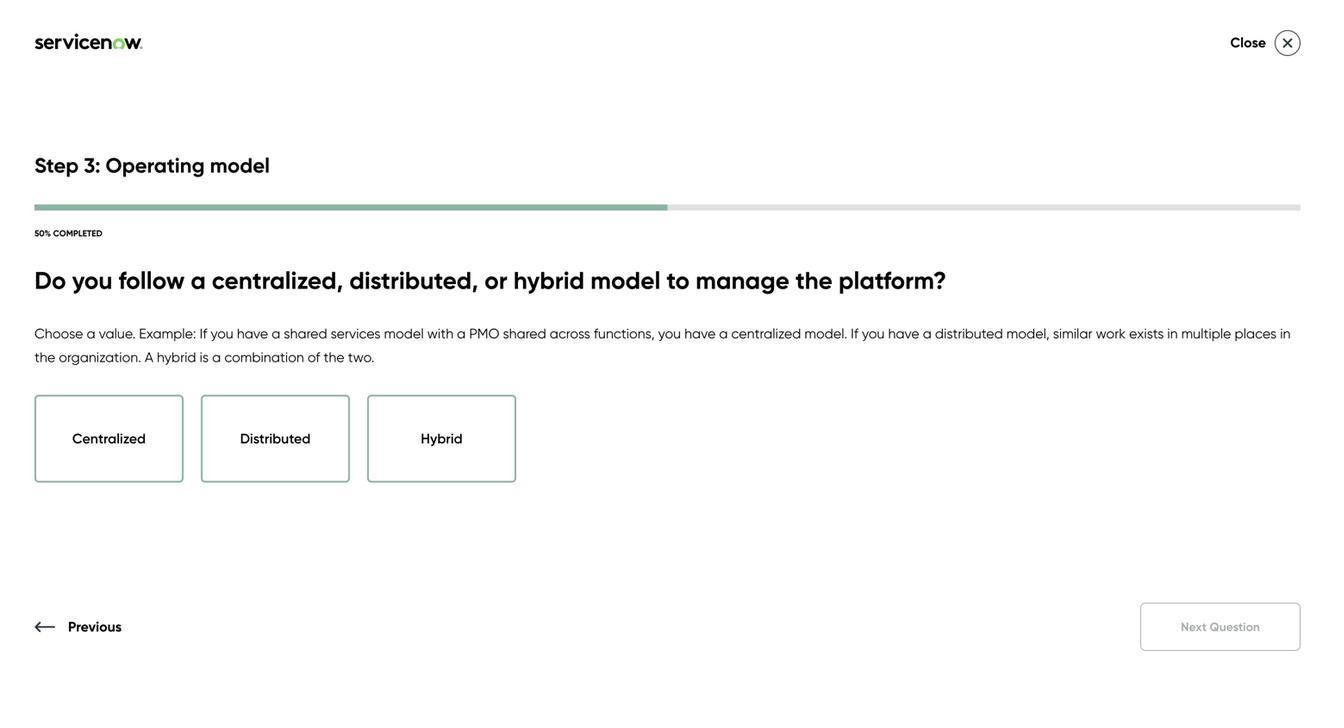 Task type: locate. For each thing, give the bounding box(es) containing it.
hybrid down example:
[[157, 349, 196, 366]]

two.
[[348, 349, 374, 366]]

across
[[550, 325, 590, 342]]

have left team
[[888, 325, 920, 342]]

1 horizontal spatial servicenow
[[1200, 323, 1274, 340]]

a up combination
[[272, 325, 280, 342]]

0 vertical spatial servicenow
[[761, 189, 986, 240]]

2 have from the left
[[684, 325, 716, 342]]

servicenow left as
[[1200, 323, 1274, 340]]

in right exists
[[1167, 325, 1178, 342]]

1 horizontal spatial have
[[684, 325, 716, 342]]

a right as
[[1296, 323, 1305, 340]]

model left to
[[591, 266, 661, 296]]

1 shared from the left
[[284, 325, 327, 342]]

maintains,
[[1050, 323, 1114, 340]]

if up is on the left of page
[[200, 325, 207, 342]]

the
[[796, 266, 833, 296], [34, 349, 55, 366], [324, 349, 344, 366]]

hybrid inside choose a value.  example: if you have a shared services model with a pmo shared across functions, you have a centralized model. if you have a distributed model, similar work exists in multiple places in the organization. a hybrid is a combination of the two.
[[157, 349, 196, 366]]

0 horizontal spatial hybrid
[[157, 349, 196, 366]]

with inside choose a value.  example: if you have a shared services model with a pmo shared across functions, you have a centralized model. if you have a distributed model, similar work exists in multiple places in the organization. a hybrid is a combination of the two.
[[427, 325, 454, 342]]

0 horizontal spatial with
[[96, 617, 125, 634]]

0 horizontal spatial in
[[1167, 325, 1178, 342]]

servicenow
[[761, 189, 986, 240], [1200, 323, 1274, 340]]

us
[[129, 617, 144, 634]]

centralized
[[731, 325, 801, 342]]

1 horizontal spatial model
[[384, 325, 424, 342]]

completed
[[53, 228, 102, 239]]

previous
[[68, 619, 122, 636]]

1 vertical spatial with
[[96, 617, 125, 634]]

in
[[1167, 325, 1178, 342], [1280, 325, 1291, 342]]

a left 'centralized'
[[719, 325, 728, 342]]

1 horizontal spatial shared
[[503, 325, 546, 342]]

0 vertical spatial with
[[427, 325, 454, 342]]

hybrid right or
[[513, 266, 585, 296]]

pmo
[[469, 325, 499, 342]]

have
[[237, 325, 268, 342], [684, 325, 716, 342], [888, 325, 920, 342]]

you up combination
[[211, 325, 233, 342]]

hybrid
[[421, 431, 463, 447]]

1 if from the left
[[200, 325, 207, 342]]

servicenow up estimator
[[761, 189, 986, 240]]

2 horizontal spatial model
[[591, 266, 661, 296]]

shared right pmo
[[503, 325, 546, 342]]

1 have from the left
[[237, 325, 268, 342]]

platform
[[880, 323, 933, 340]]

2 in from the left
[[1280, 325, 1291, 342]]

you right do
[[72, 266, 113, 296]]

distributed
[[240, 431, 311, 447]]

model right the services
[[384, 325, 424, 342]]

choose a value.  example: if you have a shared services model with a pmo shared across functions, you have a centralized model. if you have a distributed model, similar work exists in multiple places in the organization. a hybrid is a combination of the two.
[[34, 325, 1291, 366]]

0 horizontal spatial have
[[237, 325, 268, 342]]

1 vertical spatial model
[[591, 266, 661, 296]]

platform?
[[839, 266, 947, 296]]

2 vertical spatial model
[[384, 325, 424, 342]]

model right operating
[[210, 153, 270, 178]]

1 in from the left
[[1167, 325, 1178, 342]]

to
[[667, 266, 690, 296]]

in right places
[[1280, 325, 1291, 342]]

3:
[[84, 153, 100, 178]]

0 horizontal spatial servicenow
[[761, 189, 986, 240]]

you
[[72, 266, 113, 296], [211, 325, 233, 342], [658, 325, 681, 342], [862, 325, 885, 342]]

services
[[331, 325, 381, 342]]

0 horizontal spatial shared
[[284, 325, 327, 342]]

have up combination
[[237, 325, 268, 342]]

step
[[34, 153, 79, 178]]

0 horizontal spatial model
[[210, 153, 270, 178]]

places
[[1235, 325, 1277, 342]]

1 horizontal spatial the
[[324, 349, 344, 366]]

if
[[200, 325, 207, 342], [851, 325, 859, 342]]

have down to
[[684, 325, 716, 342]]

similar
[[1053, 325, 1093, 342]]

do
[[34, 266, 66, 296]]

a left team
[[923, 325, 932, 342]]

example:
[[139, 325, 196, 342]]

distributed,
[[349, 266, 478, 296]]

0 vertical spatial hybrid
[[513, 266, 585, 296]]

1 vertical spatial servicenow
[[1200, 323, 1274, 340]]

1 horizontal spatial in
[[1280, 325, 1291, 342]]

with
[[427, 325, 454, 342], [96, 617, 125, 634]]

hybrid
[[513, 266, 585, 296], [157, 349, 196, 366]]

with left us
[[96, 617, 125, 634]]

you right "functions,"
[[658, 325, 681, 342]]

centralized
[[72, 431, 146, 447]]

shared up of
[[284, 325, 327, 342]]

1 horizontal spatial with
[[427, 325, 454, 342]]

you right "model."
[[862, 325, 885, 342]]

model
[[210, 153, 270, 178], [591, 266, 661, 296], [384, 325, 424, 342]]

0 horizontal spatial if
[[200, 325, 207, 342]]

is
[[200, 349, 209, 366]]

organization.
[[59, 349, 141, 366]]

a up organization.
[[87, 325, 95, 342]]

team
[[937, 323, 970, 340]]

2 horizontal spatial have
[[888, 325, 920, 342]]

connect with us
[[34, 617, 144, 634]]

50%
[[34, 228, 51, 239]]

shared
[[284, 325, 327, 342], [503, 325, 546, 342]]

a right follow
[[191, 266, 206, 296]]

with left pmo
[[427, 325, 454, 342]]

the down choose
[[34, 349, 55, 366]]

if right "model."
[[851, 325, 859, 342]]

the right of
[[324, 349, 344, 366]]

1 horizontal spatial if
[[851, 325, 859, 342]]

a
[[191, 266, 206, 296], [1296, 323, 1305, 340], [87, 325, 95, 342], [272, 325, 280, 342], [457, 325, 466, 342], [719, 325, 728, 342], [923, 325, 932, 342], [212, 349, 221, 366]]

step 3: operating model
[[34, 153, 270, 178]]

1 vertical spatial hybrid
[[157, 349, 196, 366]]

the up the servicenow®
[[796, 266, 833, 296]]

a
[[145, 349, 153, 366]]



Task type: describe. For each thing, give the bounding box(es) containing it.
model.
[[805, 325, 847, 342]]

your
[[761, 323, 788, 340]]

servicenow inside your servicenow® platform team establishes, maintains, and extends servicenow as a strat
[[1200, 323, 1274, 340]]

work
[[1096, 325, 1126, 342]]

strat
[[1308, 323, 1335, 340]]

2 if from the left
[[851, 325, 859, 342]]

servicenow®
[[791, 323, 876, 340]]

a left pmo
[[457, 325, 466, 342]]

2 shared from the left
[[503, 325, 546, 342]]

servicenow platform team estimator
[[761, 189, 1272, 294]]

multiple
[[1181, 325, 1231, 342]]

platform
[[996, 189, 1158, 240]]

50% completed
[[34, 228, 102, 239]]

establishes,
[[974, 323, 1046, 340]]

0 horizontal spatial the
[[34, 349, 55, 366]]

combination
[[224, 349, 304, 366]]

estimator
[[761, 243, 942, 294]]

choose
[[34, 325, 83, 342]]

a inside your servicenow® platform team establishes, maintains, and extends servicenow as a strat
[[1296, 323, 1305, 340]]

follow
[[119, 266, 185, 296]]

3 have from the left
[[888, 325, 920, 342]]

0 vertical spatial model
[[210, 153, 270, 178]]

team
[[1169, 189, 1272, 240]]

value.
[[99, 325, 136, 342]]

or
[[485, 266, 507, 296]]

model inside choose a value.  example: if you have a shared services model with a pmo shared across functions, you have a centralized model. if you have a distributed model, similar work exists in multiple places in the organization. a hybrid is a combination of the two.
[[384, 325, 424, 342]]

your servicenow® platform team establishes, maintains, and extends servicenow as a strat
[[761, 323, 1335, 381]]

and
[[1118, 323, 1143, 340]]

distributed
[[935, 325, 1003, 342]]

operating
[[106, 153, 205, 178]]

close
[[1231, 34, 1266, 51]]

a right is on the left of page
[[212, 349, 221, 366]]

do you follow a centralized, distributed, or hybrid model to manage the platform?
[[34, 266, 947, 296]]

servicenow inside servicenow platform team estimator
[[761, 189, 986, 240]]

manage
[[696, 266, 790, 296]]

as
[[1278, 323, 1293, 340]]

functions,
[[594, 325, 655, 342]]

extends
[[1147, 323, 1197, 340]]

of
[[308, 349, 320, 366]]

1 horizontal spatial hybrid
[[513, 266, 585, 296]]

2 horizontal spatial the
[[796, 266, 833, 296]]

centralized,
[[212, 266, 343, 296]]

model,
[[1007, 325, 1050, 342]]

exists
[[1129, 325, 1164, 342]]

connect
[[34, 617, 92, 634]]



Task type: vqa. For each thing, say whether or not it's contained in the screenshot.
FIND OUT HOW YOU CAN EXPAND IT SERVICES AND SHRINK RESPONSE TIMES. DELIGHT AGENTS WITH USEFUL RESOURCES, FROM ALERTS TO RECOMMENDATIONS.
no



